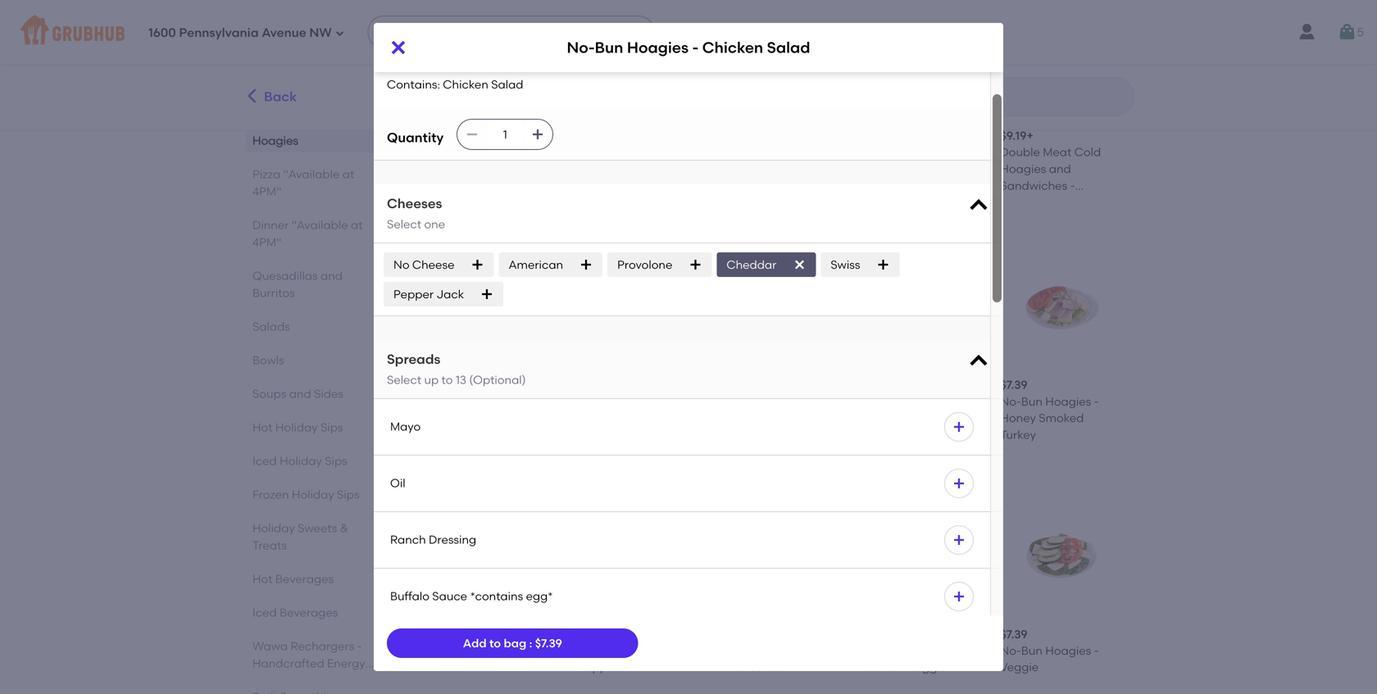 Task type: describe. For each thing, give the bounding box(es) containing it.
no-bun hoagies - pepperoni image
[[578, 496, 699, 617]]

meatball
[[438, 162, 487, 176]]

hot hoagies - pepperoni marinara *sauce contains pork & beef* button
[[572, 0, 706, 209]]

hot holiday sips
[[252, 421, 343, 434]]

cold for double meat cold hoagies and sandwiches - turkey & ham
[[793, 145, 820, 159]]

hot hoagies - pepperoni marinara *sauce contains pork & beef* image
[[578, 0, 699, 118]]

add
[[463, 636, 487, 650]]

svg image for pepper jack
[[480, 288, 494, 301]]

iced beverages tab
[[252, 604, 380, 621]]

pork inside $5.69 + hot hoagies - meatball parmesan *contains pork & beef*
[[494, 179, 519, 192]]

& inside double meat cold hoagies and sandwiches - turkey & ham
[[719, 195, 728, 209]]

*contains inside button
[[470, 590, 523, 603]]

oil
[[390, 476, 405, 490]]

double inside $9.19 + double meat cold hoagies and sandwiches - custom
[[1000, 145, 1040, 159]]

hoagies inside the no-bun hoagies - roasted veggie
[[905, 644, 951, 658]]

+ for $9.19
[[1027, 129, 1034, 143]]

select for cheeses
[[387, 217, 421, 231]]

pizza "available at 4pm"
[[252, 167, 354, 198]]

sandwiches for &
[[719, 179, 786, 192]]

- inside "$7.39 no-bun hoagies - italian"
[[531, 644, 536, 658]]

- inside no-bun hoagies - roast beef
[[953, 394, 958, 408]]

holiday inside holiday sweets & treats
[[252, 521, 295, 535]]

- inside the hot hoagies - pepperoni marinara *sauce contains pork & beef*
[[650, 145, 655, 159]]

veggie for hoagies
[[908, 660, 947, 674]]

hoagies inside no-bun hoagies - chicken salad
[[623, 394, 669, 408]]

no-bun hoagies - ham
[[719, 394, 818, 425]]

sips for frozen holiday sips
[[337, 488, 360, 502]]

no- inside the no-bun hoagies - roasted veggie
[[860, 644, 881, 658]]

bun inside $7.79 no-bun hoagies - blt
[[459, 394, 480, 408]]

bun inside $7.39 no-bun hoagies - veggie
[[1021, 644, 1043, 658]]

drinks
[[252, 674, 286, 688]]

wawa
[[252, 639, 288, 653]]

american
[[509, 258, 563, 272]]

5
[[1357, 25, 1364, 39]]

ham inside no-bun hoagies - ham
[[719, 411, 746, 425]]

custom inside double meat cold hoagies and sandwiches - custom italian
[[860, 195, 904, 209]]

double meat cold hoagies and sandwiches - turkey & ham image
[[719, 0, 840, 118]]

beef* inside the hot hoagies - pepperoni marinara *sauce contains pork & beef*
[[590, 195, 620, 209]]

$7.39 no-bun hoagies - pepperoni
[[578, 627, 677, 674]]

spreads
[[387, 351, 440, 367]]

pennsylvania
[[179, 26, 259, 40]]

frozen holiday sips
[[252, 488, 360, 502]]

roasted
[[860, 660, 906, 674]]

sips for hot holiday sips
[[320, 421, 343, 434]]

no-bun hoagies - blt image
[[438, 246, 559, 367]]

- inside $7.79 no-bun hoagies - blt
[[531, 394, 536, 408]]

one
[[424, 217, 445, 231]]

soups and sides
[[252, 387, 343, 401]]

$7.39 for $7.39 no-bun hoagies - honey smoked turkey
[[1000, 378, 1028, 392]]

contains
[[620, 179, 668, 192]]

bun inside no-bun hoagies - ham
[[740, 394, 761, 408]]

cold inside $9.19 + double meat cold hoagies and sandwiches - custom
[[1074, 145, 1101, 159]]

double meat cold hoagies and sandwiches - custom italian
[[860, 145, 960, 209]]

no- inside $7.39 no-bun hoagies - pepperoni
[[578, 644, 599, 658]]

avenue
[[262, 26, 306, 40]]

swiss
[[831, 258, 860, 272]]

soups and sides tab
[[252, 385, 380, 402]]

beverages for hot beverages
[[275, 572, 334, 586]]

no- inside no-bun hoagies - ham
[[719, 394, 740, 408]]

& inside the hot hoagies - pepperoni marinara *sauce contains pork & beef*
[[578, 195, 587, 209]]

wawa rechargers - handcrafted energy drinks (contains caffeine) tab
[[252, 638, 380, 694]]

*contains inside $5.69 + hot hoagies - meatball parmesan *contains pork & beef*
[[438, 179, 491, 192]]

$7.79
[[438, 378, 464, 392]]

hot for hot holiday sips
[[252, 421, 273, 434]]

$5.69
[[438, 129, 467, 143]]

:
[[529, 636, 532, 650]]

no- inside $7.39 no-bun hoagies - veggie
[[1000, 644, 1021, 658]]

salads tab
[[252, 318, 380, 335]]

hoagies inside $7.39 no-bun hoagies - pepperoni
[[623, 644, 669, 658]]

hoagies inside hoagies tab
[[252, 134, 298, 148]]

0 horizontal spatial chicken
[[443, 77, 488, 91]]

quesadillas and burritos
[[252, 269, 343, 300]]

parmesan
[[490, 162, 547, 176]]

double meat cold hoagies and sandwiches - turkey & ham
[[719, 145, 832, 209]]

no
[[393, 258, 409, 272]]

hot hoagies - meatball parmesan *contains pork & beef* image
[[438, 0, 559, 118]]

double meat cold hoagies and sandwiches - turkey & ham button
[[712, 0, 847, 209]]

back
[[264, 89, 297, 105]]

no- inside no-bun hoagies - chicken salad
[[578, 394, 599, 408]]

handcrafted
[[252, 657, 324, 671]]

hoagies inside double meat cold hoagies and sandwiches - turkey & ham
[[719, 162, 765, 176]]

svg image for provolone
[[689, 258, 702, 271]]

turkey for -
[[796, 179, 832, 192]]

bowls
[[252, 353, 284, 367]]

hoagies inside the $7.39 no-bun hoagies - honey smoked turkey
[[1045, 394, 1091, 408]]

no-bun hoagies - roasted veggie
[[860, 644, 958, 674]]

bun inside no-bun hoagies - roast beef
[[881, 394, 902, 408]]

svg image inside 5 button
[[1337, 22, 1357, 42]]

bun inside the $7.39 no-bun hoagies - honey smoked turkey
[[1021, 394, 1043, 408]]

hoagies inside "$7.39 no-bun hoagies - italian"
[[483, 644, 529, 658]]

bun inside $7.39 no-bun hoagies - pepperoni
[[599, 644, 621, 658]]

hoagies inside double meat cold hoagies and sandwiches - custom italian
[[860, 162, 906, 176]]

back button
[[243, 77, 298, 116]]

quesadillas and burritos tab
[[252, 267, 380, 302]]

& inside holiday sweets & treats
[[340, 521, 349, 535]]

- inside $5.69 + hot hoagies - meatball parmesan *contains pork & beef*
[[509, 145, 514, 159]]

- inside no-bun hoagies - ham
[[813, 394, 818, 408]]

- inside the no-bun hoagies - roasted veggie
[[953, 644, 958, 658]]

0 vertical spatial chicken
[[702, 38, 763, 56]]

holiday for frozen
[[292, 488, 334, 502]]

and inside double meat cold hoagies and sandwiches - turkey & ham
[[768, 162, 790, 176]]

marinara
[[638, 162, 689, 176]]

salad inside no-bun hoagies - chicken salad
[[627, 411, 659, 425]]

no-bun hoagies - roasted veggie button
[[853, 489, 987, 682]]

pork inside the hot hoagies - pepperoni marinara *sauce contains pork & beef*
[[671, 179, 696, 192]]

hoagies inside no-bun hoagies - roast beef
[[905, 394, 951, 408]]

pepper
[[393, 287, 434, 301]]

soups
[[252, 387, 286, 401]]

hot holiday sips tab
[[252, 419, 380, 436]]

no- inside no-bun hoagies - tuna salad
[[719, 644, 740, 658]]

meat inside $9.19 + double meat cold hoagies and sandwiches - custom
[[1043, 145, 1072, 159]]

holiday sweets & treats tab
[[252, 520, 380, 554]]

no- inside no-bun hoagies - roast beef
[[860, 394, 881, 408]]

$7.39 for $7.39 no-bun hoagies - pepperoni
[[578, 627, 606, 641]]

hot beverages
[[252, 572, 334, 586]]

ranch dressing
[[390, 533, 476, 547]]

caret left icon image
[[243, 87, 261, 105]]

svg image for oil
[[952, 477, 966, 490]]

treats
[[252, 539, 287, 552]]

- inside $7.39 no-bun hoagies - veggie
[[1094, 644, 1099, 658]]

energy
[[327, 657, 365, 671]]

and inside double meat cold hoagies and sandwiches - custom italian
[[908, 162, 930, 176]]

bun inside "$7.39 no-bun hoagies - italian"
[[459, 644, 480, 658]]

sweets
[[298, 521, 337, 535]]

pepperoni inside the hot hoagies - pepperoni marinara *sauce contains pork & beef*
[[578, 162, 635, 176]]

bun inside no-bun hoagies - tuna salad
[[740, 644, 761, 658]]

buffalo
[[390, 590, 429, 603]]

meat for custom
[[902, 145, 931, 159]]

sides
[[314, 387, 343, 401]]

*sauce
[[578, 179, 617, 192]]

no-bun hoagies - roasted veggie image
[[860, 496, 981, 617]]

no- inside "$7.39 no-bun hoagies - italian"
[[438, 644, 459, 658]]

mayo button
[[374, 399, 1003, 455]]

bun inside the no-bun hoagies - roasted veggie
[[881, 644, 902, 658]]

salad inside no-bun hoagies - tuna salad
[[749, 660, 781, 674]]

(optional)
[[469, 373, 526, 387]]

- inside the $7.39 no-bun hoagies - honey smoked turkey
[[1094, 394, 1099, 408]]

- inside "wawa rechargers - handcrafted energy drinks (contains caffeine)"
[[357, 639, 362, 653]]

no- inside the $7.39 no-bun hoagies - honey smoked turkey
[[1000, 394, 1021, 408]]

no- inside $7.79 no-bun hoagies - blt
[[438, 394, 459, 408]]

blt
[[539, 394, 559, 408]]

sandwiches inside $9.19 + double meat cold hoagies and sandwiches - custom
[[1000, 179, 1067, 192]]

tuna
[[719, 660, 746, 674]]

pepper jack
[[393, 287, 464, 301]]

hoagies inside no-bun hoagies - tuna salad
[[764, 644, 810, 658]]

- inside $9.19 + double meat cold hoagies and sandwiches - custom
[[1070, 179, 1075, 192]]

$9.19
[[1000, 129, 1027, 143]]

"available for dinner
[[292, 218, 348, 232]]

$5.69 + hot hoagies - meatball parmesan *contains pork & beef*
[[438, 129, 547, 209]]

cheeses select one
[[387, 196, 445, 231]]

frozen holiday sips tab
[[252, 486, 380, 503]]

hoagies inside no-bun hoagies - ham
[[764, 394, 810, 408]]

roast
[[860, 411, 891, 425]]

dinner "available at 4pm" tab
[[252, 216, 380, 251]]

iced holiday sips
[[252, 454, 347, 468]]

burritos
[[252, 286, 295, 300]]

no cheese
[[393, 258, 454, 272]]

salads
[[252, 320, 290, 334]]

cheddar
[[727, 258, 777, 272]]

bag
[[504, 636, 526, 650]]

add to bag : $7.39
[[463, 636, 562, 650]]

and inside "quesadillas and burritos"
[[320, 269, 343, 283]]

$9.19 + double meat cold hoagies and sandwiches - custom
[[1000, 129, 1101, 209]]

hot inside $5.69 + hot hoagies - meatball parmesan *contains pork & beef*
[[438, 145, 458, 159]]

buffalo sauce *contains egg*
[[390, 590, 553, 603]]

- inside button
[[672, 394, 677, 408]]

no-bun hoagies - honey smoked turkey image
[[1000, 246, 1121, 367]]

main navigation navigation
[[0, 0, 1377, 64]]

no-bun hoagies - veggie image
[[1000, 496, 1121, 617]]

and inside $9.19 + double meat cold hoagies and sandwiches - custom
[[1049, 162, 1071, 176]]

double meat cold hoagies and sandwiches - custom italian button
[[853, 0, 987, 209]]



Task type: locate. For each thing, give the bounding box(es) containing it.
1 horizontal spatial pork
[[671, 179, 696, 192]]

cheeses
[[387, 196, 442, 212]]

hot hoagies - pepperoni marinara *sauce contains pork & beef*
[[578, 145, 696, 209]]

cold
[[793, 145, 820, 159], [934, 145, 960, 159], [1074, 145, 1101, 159]]

beverages down hot beverages 'tab'
[[280, 606, 338, 620]]

iced holiday sips tab
[[252, 452, 380, 470]]

- inside $7.39 no-bun hoagies - pepperoni
[[672, 644, 677, 658]]

sips up frozen holiday sips tab
[[325, 454, 347, 468]]

no-bun hoagies - roast beef image
[[860, 246, 981, 367]]

no-bun hoagies - ham image
[[719, 246, 840, 367]]

1 horizontal spatial cold
[[934, 145, 960, 159]]

mayo
[[390, 420, 421, 434]]

0 vertical spatial select
[[387, 217, 421, 231]]

beef* up one
[[438, 195, 468, 209]]

pork
[[494, 179, 519, 192], [671, 179, 696, 192]]

iced inside iced beverages tab
[[252, 606, 277, 620]]

2 horizontal spatial meat
[[1043, 145, 1072, 159]]

1 4pm" from the top
[[252, 184, 281, 198]]

1 vertical spatial italian
[[438, 660, 473, 674]]

1 vertical spatial to
[[489, 636, 501, 650]]

hoagies tab
[[252, 132, 380, 149]]

0 horizontal spatial cold
[[793, 145, 820, 159]]

hot for hot hoagies - pepperoni marinara *sauce contains pork & beef*
[[578, 145, 598, 159]]

to left bag
[[489, 636, 501, 650]]

1 select from the top
[[387, 217, 421, 231]]

1 iced from the top
[[252, 454, 277, 468]]

italian
[[906, 195, 941, 209], [438, 660, 473, 674]]

1 vertical spatial sips
[[325, 454, 347, 468]]

beverages for iced beverages
[[280, 606, 338, 620]]

$7.39 no-bun hoagies - italian
[[438, 627, 536, 674]]

iced inside "iced holiday sips" tab
[[252, 454, 277, 468]]

1 horizontal spatial sandwiches
[[860, 179, 927, 192]]

no-bun hoagies - tuna salad image
[[719, 496, 840, 617]]

hot for hot beverages
[[252, 572, 273, 586]]

+
[[467, 129, 474, 143], [1027, 129, 1034, 143]]

holiday inside hot holiday sips tab
[[275, 421, 318, 434]]

sips down sides
[[320, 421, 343, 434]]

1 vertical spatial select
[[387, 373, 421, 387]]

0 horizontal spatial +
[[467, 129, 474, 143]]

2 double from the left
[[860, 145, 899, 159]]

hoagies inside the hot hoagies - pepperoni marinara *sauce contains pork & beef*
[[601, 145, 647, 159]]

no-bun hoagies - chicken salad button
[[572, 240, 706, 450]]

1 horizontal spatial chicken
[[578, 411, 624, 425]]

honey
[[1000, 411, 1036, 425]]

pizza
[[252, 167, 280, 181]]

at inside dinner "available at 4pm"
[[351, 218, 363, 232]]

no-bun hoagies - chicken salad inside button
[[578, 394, 677, 425]]

holiday down "soups and sides"
[[275, 421, 318, 434]]

0 vertical spatial at
[[342, 167, 354, 181]]

meat
[[762, 145, 790, 159], [902, 145, 931, 159], [1043, 145, 1072, 159]]

sandwiches inside double meat cold hoagies and sandwiches - custom italian
[[860, 179, 927, 192]]

svg image
[[466, 128, 479, 141], [967, 194, 990, 217], [689, 258, 702, 271], [793, 258, 806, 271], [877, 258, 890, 271], [480, 288, 494, 301], [967, 350, 990, 373], [952, 420, 966, 433], [952, 477, 966, 490], [952, 533, 966, 547], [952, 590, 966, 603]]

2 vertical spatial chicken
[[578, 411, 624, 425]]

$7.39 no-bun hoagies - honey smoked turkey
[[1000, 378, 1099, 442]]

at down hoagies tab
[[342, 167, 354, 181]]

tab
[[252, 689, 380, 694]]

ham
[[730, 195, 758, 209], [719, 411, 746, 425]]

1 horizontal spatial turkey
[[1000, 428, 1036, 442]]

hoagies inside $7.39 no-bun hoagies - veggie
[[1045, 644, 1091, 658]]

1600 pennsylvania avenue nw
[[148, 26, 332, 40]]

double inside double meat cold hoagies and sandwiches - turkey & ham
[[719, 145, 759, 159]]

veggie inside the no-bun hoagies - roasted veggie
[[908, 660, 947, 674]]

0 horizontal spatial italian
[[438, 660, 473, 674]]

"available
[[283, 167, 340, 181], [292, 218, 348, 232]]

0 horizontal spatial double
[[719, 145, 759, 159]]

sauce
[[432, 590, 467, 603]]

beverages up iced beverages
[[275, 572, 334, 586]]

1 sandwiches from the left
[[719, 179, 786, 192]]

2 custom from the left
[[1000, 195, 1044, 209]]

to left "13"
[[441, 373, 453, 387]]

meat for turkey
[[762, 145, 790, 159]]

holiday
[[275, 421, 318, 434], [280, 454, 322, 468], [292, 488, 334, 502], [252, 521, 295, 535]]

rechargers
[[291, 639, 354, 653]]

- inside no-bun hoagies - tuna salad
[[813, 644, 818, 658]]

0 horizontal spatial custom
[[860, 195, 904, 209]]

svg image for buffalo sauce *contains egg*
[[952, 590, 966, 603]]

at down pizza "available at 4pm" tab
[[351, 218, 363, 232]]

1 vertical spatial "available
[[292, 218, 348, 232]]

(contains
[[289, 674, 343, 688]]

contains: chicken salad
[[387, 77, 523, 91]]

1 horizontal spatial italian
[[906, 195, 941, 209]]

at inside pizza "available at 4pm"
[[342, 167, 354, 181]]

$7.39 for $7.39 no-bun hoagies - veggie
[[1000, 627, 1028, 641]]

select down the spreads
[[387, 373, 421, 387]]

bun inside no-bun hoagies - chicken salad
[[599, 394, 621, 408]]

5 button
[[1337, 17, 1364, 47]]

Input item quantity number field
[[487, 120, 523, 149]]

0 vertical spatial 4pm"
[[252, 184, 281, 198]]

0 vertical spatial *contains
[[438, 179, 491, 192]]

no-bun hoagies - italian image
[[438, 496, 559, 617]]

0 vertical spatial no-bun hoagies - chicken salad
[[567, 38, 810, 56]]

& down *sauce
[[578, 195, 587, 209]]

to inside the spreads select up to 13 (optional)
[[441, 373, 453, 387]]

sips for iced holiday sips
[[325, 454, 347, 468]]

1600
[[148, 26, 176, 40]]

meat inside double meat cold hoagies and sandwiches - turkey & ham
[[762, 145, 790, 159]]

select down cheeses
[[387, 217, 421, 231]]

holiday down hot holiday sips
[[280, 454, 322, 468]]

svg image inside buffalo sauce *contains egg* button
[[952, 590, 966, 603]]

2 sandwiches from the left
[[860, 179, 927, 192]]

and
[[768, 162, 790, 176], [908, 162, 930, 176], [1049, 162, 1071, 176], [320, 269, 343, 283], [289, 387, 311, 401]]

select inside the spreads select up to 13 (optional)
[[387, 373, 421, 387]]

caffeine)
[[252, 691, 304, 694]]

2 cold from the left
[[934, 145, 960, 159]]

provolone
[[617, 258, 672, 272]]

4pm" down pizza
[[252, 184, 281, 198]]

ranch
[[390, 533, 426, 547]]

cold inside double meat cold hoagies and sandwiches - custom italian
[[934, 145, 960, 159]]

& up cheddar
[[719, 195, 728, 209]]

"available inside dinner "available at 4pm"
[[292, 218, 348, 232]]

sips up sweets
[[337, 488, 360, 502]]

2 iced from the top
[[252, 606, 277, 620]]

beverages inside tab
[[280, 606, 338, 620]]

1 vertical spatial *contains
[[470, 590, 523, 603]]

-
[[692, 38, 699, 56], [509, 145, 514, 159], [650, 145, 655, 159], [789, 179, 794, 192], [929, 179, 934, 192], [1070, 179, 1075, 192], [531, 394, 536, 408], [672, 394, 677, 408], [813, 394, 818, 408], [953, 394, 958, 408], [1094, 394, 1099, 408], [357, 639, 362, 653], [531, 644, 536, 658], [672, 644, 677, 658], [813, 644, 818, 658], [953, 644, 958, 658], [1094, 644, 1099, 658]]

"available down pizza "available at 4pm" tab
[[292, 218, 348, 232]]

jack
[[436, 287, 464, 301]]

0 vertical spatial beverages
[[275, 572, 334, 586]]

$7.39 inside $7.39 no-bun hoagies - pepperoni
[[578, 627, 606, 641]]

0 horizontal spatial beef*
[[438, 195, 468, 209]]

2 beef* from the left
[[590, 195, 620, 209]]

veggie inside $7.39 no-bun hoagies - veggie
[[1000, 660, 1039, 674]]

pizza "available at 4pm" tab
[[252, 166, 380, 200]]

3 meat from the left
[[1043, 145, 1072, 159]]

+ inside $9.19 + double meat cold hoagies and sandwiches - custom
[[1027, 129, 1034, 143]]

holiday up the treats
[[252, 521, 295, 535]]

double for double meat cold hoagies and sandwiches - turkey & ham
[[719, 145, 759, 159]]

iced up frozen
[[252, 454, 277, 468]]

bowls tab
[[252, 352, 380, 369]]

ranch dressing button
[[374, 512, 1003, 568]]

svg image for ranch dressing
[[952, 533, 966, 547]]

hot beverages tab
[[252, 571, 380, 588]]

iced for iced beverages
[[252, 606, 277, 620]]

"available for pizza
[[283, 167, 340, 181]]

1 veggie from the left
[[908, 660, 947, 674]]

smoked
[[1039, 411, 1084, 425]]

wawa rechargers - handcrafted energy drinks (contains caffeine)
[[252, 639, 365, 694]]

1 beef* from the left
[[438, 195, 468, 209]]

1 meat from the left
[[762, 145, 790, 159]]

sips
[[320, 421, 343, 434], [325, 454, 347, 468], [337, 488, 360, 502]]

no-bun hoagies - tuna salad button
[[712, 489, 847, 682]]

4pm" down dinner
[[252, 235, 281, 249]]

1 vertical spatial chicken
[[443, 77, 488, 91]]

iced beverages
[[252, 606, 338, 620]]

ham inside double meat cold hoagies and sandwiches - turkey & ham
[[730, 195, 758, 209]]

& down parmesan
[[521, 179, 530, 192]]

egg*
[[526, 590, 553, 603]]

4pm" for dinner "available at 4pm"
[[252, 235, 281, 249]]

&
[[521, 179, 530, 192], [578, 195, 587, 209], [719, 195, 728, 209], [340, 521, 349, 535]]

1 + from the left
[[467, 129, 474, 143]]

+ for $5.69
[[467, 129, 474, 143]]

iced up wawa
[[252, 606, 277, 620]]

cold inside double meat cold hoagies and sandwiches - turkey & ham
[[793, 145, 820, 159]]

1 vertical spatial at
[[351, 218, 363, 232]]

double meat cold hoagies and sandwiches - custom italian image
[[860, 0, 981, 118]]

"available inside pizza "available at 4pm"
[[283, 167, 340, 181]]

hoagies inside $9.19 + double meat cold hoagies and sandwiches - custom
[[1000, 162, 1046, 176]]

pork down parmesan
[[494, 179, 519, 192]]

3 double from the left
[[1000, 145, 1040, 159]]

2 vertical spatial sips
[[337, 488, 360, 502]]

hot inside the hot hoagies - pepperoni marinara *sauce contains pork & beef*
[[578, 145, 598, 159]]

salad
[[767, 38, 810, 56], [491, 77, 523, 91], [627, 411, 659, 425], [749, 660, 781, 674]]

hot down the treats
[[252, 572, 273, 586]]

no-
[[567, 38, 595, 56], [438, 394, 459, 408], [578, 394, 599, 408], [719, 394, 740, 408], [860, 394, 881, 408], [1000, 394, 1021, 408], [438, 644, 459, 658], [578, 644, 599, 658], [719, 644, 740, 658], [860, 644, 881, 658], [1000, 644, 1021, 658]]

veggie
[[908, 660, 947, 674], [1000, 660, 1039, 674]]

1 horizontal spatial custom
[[1000, 195, 1044, 209]]

*contains down meatball
[[438, 179, 491, 192]]

- inside double meat cold hoagies and sandwiches - turkey & ham
[[789, 179, 794, 192]]

holiday inside "iced holiday sips" tab
[[280, 454, 322, 468]]

hoagies inside $5.69 + hot hoagies - meatball parmesan *contains pork & beef*
[[461, 145, 506, 159]]

1 custom from the left
[[860, 195, 904, 209]]

holiday for iced
[[280, 454, 322, 468]]

0 horizontal spatial pork
[[494, 179, 519, 192]]

hoagies
[[627, 38, 689, 56], [252, 134, 298, 148], [461, 145, 506, 159], [601, 145, 647, 159], [719, 162, 765, 176], [860, 162, 906, 176], [1000, 162, 1046, 176], [483, 394, 529, 408], [623, 394, 669, 408], [764, 394, 810, 408], [905, 394, 951, 408], [1045, 394, 1091, 408], [483, 644, 529, 658], [623, 644, 669, 658], [764, 644, 810, 658], [905, 644, 951, 658], [1045, 644, 1091, 658]]

1 pork from the left
[[494, 179, 519, 192]]

to
[[441, 373, 453, 387], [489, 636, 501, 650]]

4pm" inside pizza "available at 4pm"
[[252, 184, 281, 198]]

turkey for smoked
[[1000, 428, 1036, 442]]

2 pepperoni from the top
[[578, 660, 635, 674]]

13
[[456, 373, 466, 387]]

1 pepperoni from the top
[[578, 162, 635, 176]]

buffalo sauce *contains egg* button
[[374, 569, 1003, 624]]

beverages inside 'tab'
[[275, 572, 334, 586]]

0 vertical spatial iced
[[252, 454, 277, 468]]

2 horizontal spatial sandwiches
[[1000, 179, 1067, 192]]

4pm"
[[252, 184, 281, 198], [252, 235, 281, 249]]

svg image for mayo
[[952, 420, 966, 433]]

*contains left egg*
[[470, 590, 523, 603]]

svg image inside mayo button
[[952, 420, 966, 433]]

1 vertical spatial pepperoni
[[578, 660, 635, 674]]

1 vertical spatial ham
[[719, 411, 746, 425]]

pepperoni inside $7.39 no-bun hoagies - pepperoni
[[578, 660, 635, 674]]

2 meat from the left
[[902, 145, 931, 159]]

0 vertical spatial "available
[[283, 167, 340, 181]]

1 vertical spatial beverages
[[280, 606, 338, 620]]

nw
[[309, 26, 332, 40]]

& right sweets
[[340, 521, 349, 535]]

ham up oil button
[[719, 411, 746, 425]]

*contains
[[438, 179, 491, 192], [470, 590, 523, 603]]

quesadillas
[[252, 269, 318, 283]]

3 cold from the left
[[1074, 145, 1101, 159]]

sandwiches inside double meat cold hoagies and sandwiches - turkey & ham
[[719, 179, 786, 192]]

dinner "available at 4pm"
[[252, 218, 363, 249]]

sandwiches for italian
[[860, 179, 927, 192]]

italian inside "$7.39 no-bun hoagies - italian"
[[438, 660, 473, 674]]

oil button
[[374, 456, 1003, 511]]

$7.39 for $7.39 no-bun hoagies - italian
[[438, 627, 465, 641]]

0 vertical spatial italian
[[906, 195, 941, 209]]

2 4pm" from the top
[[252, 235, 281, 249]]

0 horizontal spatial sandwiches
[[719, 179, 786, 192]]

chicken inside button
[[578, 411, 624, 425]]

no-bun hoagies - chicken salad image
[[578, 246, 699, 367]]

1 horizontal spatial meat
[[902, 145, 931, 159]]

holiday sweets & treats
[[252, 521, 349, 552]]

1 horizontal spatial beef*
[[590, 195, 620, 209]]

at for pizza "available at 4pm"
[[342, 167, 354, 181]]

1 cold from the left
[[793, 145, 820, 159]]

hot down $5.69
[[438, 145, 458, 159]]

no-bun hoagies - tuna salad
[[719, 644, 818, 674]]

pepperoni
[[578, 162, 635, 176], [578, 660, 635, 674]]

0 vertical spatial pepperoni
[[578, 162, 635, 176]]

2 veggie from the left
[[1000, 660, 1039, 674]]

select
[[387, 217, 421, 231], [387, 373, 421, 387]]

no-bun hoagies - ham button
[[712, 240, 847, 450]]

1 horizontal spatial double
[[860, 145, 899, 159]]

veggie for bun
[[1000, 660, 1039, 674]]

ham up cheddar
[[730, 195, 758, 209]]

1 double from the left
[[719, 145, 759, 159]]

svg image for swiss
[[877, 258, 890, 271]]

dinner
[[252, 218, 289, 232]]

& inside $5.69 + hot hoagies - meatball parmesan *contains pork & beef*
[[521, 179, 530, 192]]

double meat cold hoagies and sandwiches - custom image
[[1000, 0, 1121, 118]]

beef* inside $5.69 + hot hoagies - meatball parmesan *contains pork & beef*
[[438, 195, 468, 209]]

2 select from the top
[[387, 373, 421, 387]]

at for dinner "available at 4pm"
[[351, 218, 363, 232]]

$7.39 inside "$7.39 no-bun hoagies - italian"
[[438, 627, 465, 641]]

2 pork from the left
[[671, 179, 696, 192]]

2 + from the left
[[1027, 129, 1034, 143]]

hot down soups
[[252, 421, 273, 434]]

"available down hoagies tab
[[283, 167, 340, 181]]

0 vertical spatial ham
[[730, 195, 758, 209]]

hot up *sauce
[[578, 145, 598, 159]]

3 sandwiches from the left
[[1000, 179, 1067, 192]]

1 horizontal spatial +
[[1027, 129, 1034, 143]]

double inside double meat cold hoagies and sandwiches - custom italian
[[860, 145, 899, 159]]

0 horizontal spatial turkey
[[796, 179, 832, 192]]

cheese
[[412, 258, 454, 272]]

4pm" for pizza "available at 4pm"
[[252, 184, 281, 198]]

2 horizontal spatial double
[[1000, 145, 1040, 159]]

beef* down *sauce
[[590, 195, 620, 209]]

custom down $9.19
[[1000, 195, 1044, 209]]

hoagies inside $7.79 no-bun hoagies - blt
[[483, 394, 529, 408]]

italian inside double meat cold hoagies and sandwiches - custom italian
[[906, 195, 941, 209]]

0 horizontal spatial to
[[441, 373, 453, 387]]

0 vertical spatial turkey
[[796, 179, 832, 192]]

quantity
[[387, 130, 444, 146]]

$7.79 no-bun hoagies - blt
[[438, 378, 559, 408]]

2 horizontal spatial cold
[[1074, 145, 1101, 159]]

0 vertical spatial sips
[[320, 421, 343, 434]]

no-bun hoagies - roast beef
[[860, 394, 958, 425]]

select inside cheeses select one
[[387, 217, 421, 231]]

0 vertical spatial to
[[441, 373, 453, 387]]

1 vertical spatial no-bun hoagies - chicken salad
[[578, 394, 677, 425]]

1 vertical spatial iced
[[252, 606, 277, 620]]

$7.39 no-bun hoagies - veggie
[[1000, 627, 1099, 674]]

0 horizontal spatial veggie
[[908, 660, 947, 674]]

2 horizontal spatial chicken
[[702, 38, 763, 56]]

custom up swiss
[[860, 195, 904, 209]]

contains:
[[387, 77, 440, 91]]

dressing
[[429, 533, 476, 547]]

pork down marinara
[[671, 179, 696, 192]]

cold for double meat cold hoagies and sandwiches - custom italian
[[934, 145, 960, 159]]

frozen
[[252, 488, 289, 502]]

svg image for cheddar
[[793, 258, 806, 271]]

1 vertical spatial turkey
[[1000, 428, 1036, 442]]

iced for iced holiday sips
[[252, 454, 277, 468]]

- inside double meat cold hoagies and sandwiches - custom italian
[[929, 179, 934, 192]]

1 vertical spatial 4pm"
[[252, 235, 281, 249]]

0 horizontal spatial meat
[[762, 145, 790, 159]]

4pm" inside dinner "available at 4pm"
[[252, 235, 281, 249]]

1 horizontal spatial to
[[489, 636, 501, 650]]

holiday down "iced holiday sips" tab
[[292, 488, 334, 502]]

double for double meat cold hoagies and sandwiches - custom italian
[[860, 145, 899, 159]]

select for spreads
[[387, 373, 421, 387]]

custom inside $9.19 + double meat cold hoagies and sandwiches - custom
[[1000, 195, 1044, 209]]

hot inside 'tab'
[[252, 572, 273, 586]]

holiday for hot
[[275, 421, 318, 434]]

no-bun hoagies - roast beef button
[[853, 240, 987, 450]]

holiday inside frozen holiday sips tab
[[292, 488, 334, 502]]

svg image
[[1337, 22, 1357, 42], [335, 28, 345, 38], [389, 38, 408, 57], [531, 128, 544, 141], [471, 258, 484, 271], [580, 258, 593, 271]]

1 horizontal spatial veggie
[[1000, 660, 1039, 674]]

beverages
[[275, 572, 334, 586], [280, 606, 338, 620]]



Task type: vqa. For each thing, say whether or not it's contained in the screenshot.


